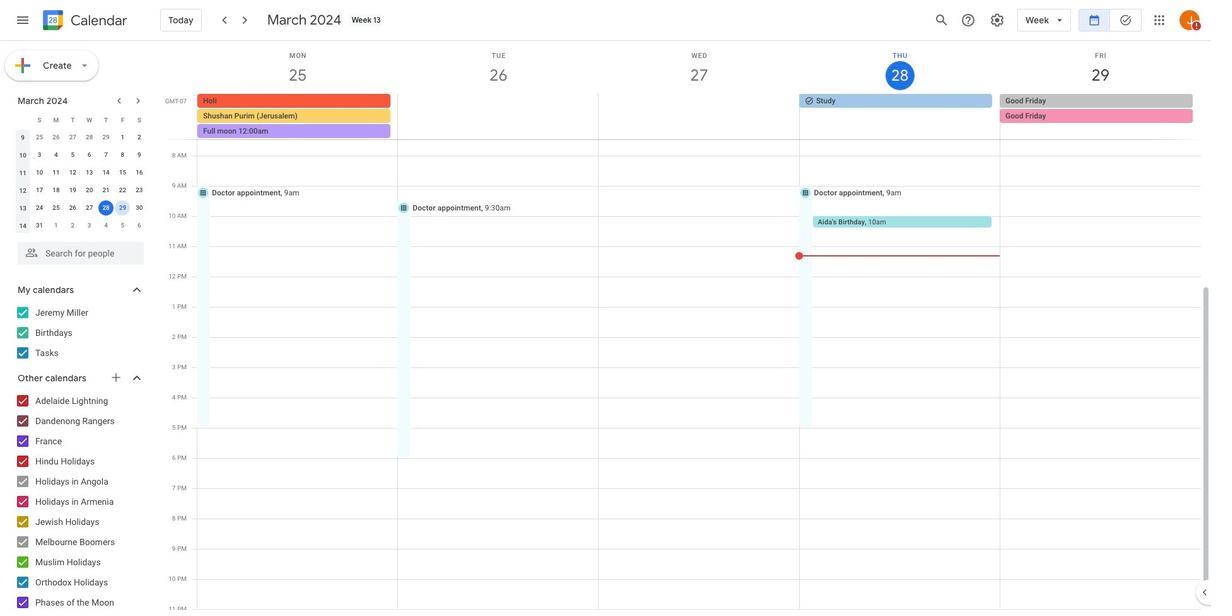 Task type: locate. For each thing, give the bounding box(es) containing it.
grid
[[161, 41, 1211, 611]]

7 element
[[98, 148, 114, 163]]

22 element
[[115, 183, 130, 198]]

heading inside calendar element
[[68, 13, 127, 28]]

main drawer image
[[15, 13, 30, 28]]

23 element
[[132, 183, 147, 198]]

20 element
[[82, 183, 97, 198]]

add other calendars image
[[110, 372, 122, 384]]

heading
[[68, 13, 127, 28]]

column header
[[15, 111, 31, 129]]

february 28 element
[[82, 130, 97, 145]]

my calendars list
[[3, 303, 156, 363]]

february 29 element
[[98, 130, 114, 145]]

3 element
[[32, 148, 47, 163]]

16 element
[[132, 165, 147, 180]]

14 element
[[98, 165, 114, 180]]

april 4 element
[[98, 218, 114, 233]]

17 element
[[32, 183, 47, 198]]

row
[[192, 94, 1211, 139], [15, 111, 148, 129], [15, 129, 148, 146], [15, 146, 148, 164], [15, 164, 148, 182], [15, 182, 148, 199], [15, 199, 148, 217], [15, 217, 148, 235]]

1 element
[[115, 130, 130, 145]]

6 element
[[82, 148, 97, 163]]

9 element
[[132, 148, 147, 163]]

row group
[[15, 129, 148, 235]]

cell
[[197, 94, 398, 139], [398, 94, 599, 139], [599, 94, 799, 139], [1000, 94, 1200, 139], [98, 199, 114, 217], [114, 199, 131, 217]]

None search field
[[0, 237, 156, 265]]

27 element
[[82, 201, 97, 216]]

april 1 element
[[49, 218, 64, 233]]

february 27 element
[[65, 130, 80, 145]]

31 element
[[32, 218, 47, 233]]

april 5 element
[[115, 218, 130, 233]]

28, today element
[[98, 201, 114, 216]]

settings menu image
[[990, 13, 1005, 28]]

24 element
[[32, 201, 47, 216]]



Task type: vqa. For each thing, say whether or not it's contained in the screenshot.
9th "AM" from the bottom
no



Task type: describe. For each thing, give the bounding box(es) containing it.
5 element
[[65, 148, 80, 163]]

18 element
[[49, 183, 64, 198]]

february 26 element
[[49, 130, 64, 145]]

march 2024 grid
[[12, 111, 148, 235]]

26 element
[[65, 201, 80, 216]]

april 3 element
[[82, 218, 97, 233]]

29 element
[[115, 201, 130, 216]]

19 element
[[65, 183, 80, 198]]

10 element
[[32, 165, 47, 180]]

8 element
[[115, 148, 130, 163]]

calendar element
[[40, 8, 127, 35]]

column header inside march 2024 grid
[[15, 111, 31, 129]]

11 element
[[49, 165, 64, 180]]

Search for people text field
[[25, 242, 136, 265]]

13 element
[[82, 165, 97, 180]]

25 element
[[49, 201, 64, 216]]

4 element
[[49, 148, 64, 163]]

30 element
[[132, 201, 147, 216]]

other calendars list
[[3, 391, 156, 611]]

row group inside march 2024 grid
[[15, 129, 148, 235]]

april 6 element
[[132, 218, 147, 233]]

21 element
[[98, 183, 114, 198]]

12 element
[[65, 165, 80, 180]]

april 2 element
[[65, 218, 80, 233]]

2 element
[[132, 130, 147, 145]]

15 element
[[115, 165, 130, 180]]

february 25 element
[[32, 130, 47, 145]]



